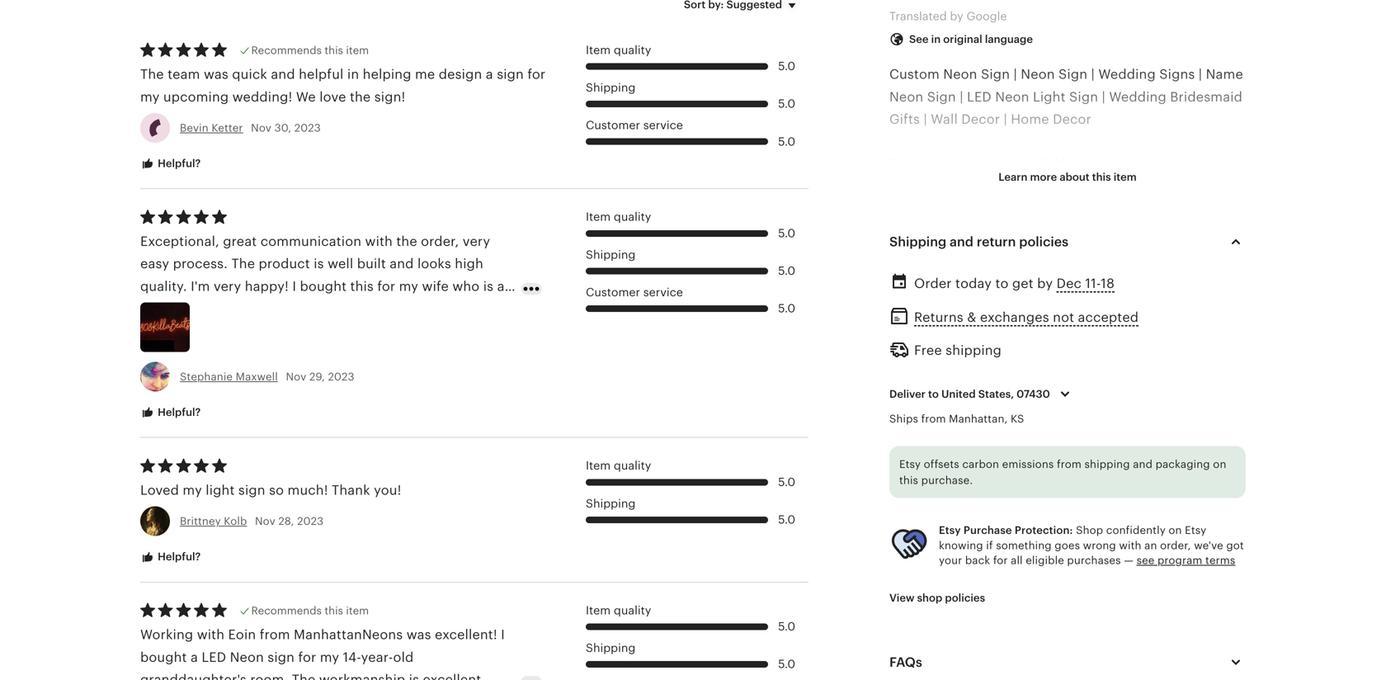 Task type: vqa. For each thing, say whether or not it's contained in the screenshot.
Vintage Christmas Ornament Guide: 6 Styles Twinkling With Nostalgic Holiday Charm
no



Task type: describe. For each thing, give the bounding box(es) containing it.
0 horizontal spatial details
[[989, 224, 1032, 239]]

the left way at the bottom of page
[[968, 628, 989, 643]]

loved my light sign so much! thank you!
[[140, 483, 402, 498]]

in inside 'link'
[[931, 33, 941, 45]]

rest
[[1196, 426, 1220, 441]]

for up purchases
[[1094, 538, 1112, 553]]

1 vertical spatial wedding
[[1110, 89, 1167, 104]]

cost
[[1069, 179, 1096, 194]]

ships
[[890, 413, 919, 425]]

you up the shop,
[[1137, 628, 1160, 643]]

you up money
[[1180, 448, 1203, 463]]

2 5.0 from the top
[[778, 97, 796, 110]]

the left shop
[[890, 583, 911, 598]]

shipping and return policies
[[890, 234, 1069, 249]]

2 helpful? from the top
[[155, 406, 201, 419]]

with up agree
[[1024, 381, 1052, 396]]

9 5.0 from the top
[[778, 620, 796, 633]]

light
[[206, 483, 235, 498]]

from inside etsy offsets carbon emissions from shipping and packaging on this purchase.
[[1057, 458, 1082, 470]]

sign up wall on the right of the page
[[927, 89, 956, 104]]

only inside note: if by mistake you do place a deposit order, we will reach out to you with a mock-up and a price quote in message. if you agree with the price, only then we will proceed with processing your order for the rest of the amount. otherwise, we will happily issue you full refund and refund the deposit for you. your money is safe with us even you order at deposit price :)
[[1146, 404, 1174, 418]]

so inside the price displayed i.e. 7.5$ is only a deposit price since each and every sign's cost depends upon the options our customer's choose. feel free to send us your neon sign details (text, font and color) via etsy message so we can send you a visual of your sign before you make a purchase. we'll communicate the size, price and delivery details to you for approval before you place your order.
[[951, 246, 965, 261]]

language
[[985, 33, 1033, 45]]

purchase. inside the price displayed i.e. 7.5$ is only a deposit price since each and every sign's cost depends upon the options our customer's choose. feel free to send us your neon sign details (text, font and color) via etsy message so we can send you a visual of your sign before you make a purchase. we'll communicate the size, price and delivery details to you for approval before you place your order.
[[1011, 269, 1075, 284]]

to inside note: if by mistake you do place a deposit order, we will reach out to you with a mock-up and a price quote in message. if you agree with the price, only then we will proceed with processing your order for the rest of the amount. otherwise, we will happily issue you full refund and refund the deposit for you. your money is safe with us even you order at deposit price :)
[[980, 381, 993, 396]]

and inside the team was quick and helpful in helping me design a sign for my upcoming wedding! we love the sign!
[[271, 67, 295, 82]]

can inside the price displayed i.e. 7.5$ is only a deposit price since each and every sign's cost depends upon the options our customer's choose. feel free to send us your neon sign details (text, font and color) via etsy message so we can send you a visual of your sign before you make a purchase. we'll communicate the size, price and delivery details to you for approval before you place your order.
[[991, 246, 1015, 261]]

upcoming
[[163, 89, 229, 104]]

a inside the team was quick and helpful in helping me design a sign for my upcoming wedding! we love the sign!
[[486, 67, 493, 82]]

you down 18
[[1105, 291, 1128, 306]]

0 vertical spatial by
[[950, 9, 964, 23]]

0 vertical spatial it.
[[989, 606, 1001, 620]]

the inside get your neon sign customized for whatever purpose you want as we can make your neon sign according to the instruction you provide us to complete the cause you are buying it. the neon signs we make can be customized the way you want it either you want it customized for your wedding, office, shop, home, or party. we can do it.
[[1005, 606, 1029, 620]]

up
[[1106, 381, 1123, 396]]

way
[[993, 628, 1018, 643]]

2 quality from the top
[[614, 210, 651, 223]]

1 quality from the top
[[614, 43, 651, 56]]

etsy inside shop confidently on etsy knowing if something goes wrong with an order, we've got your back for all eligible purchases —
[[1185, 524, 1207, 537]]

2 helpful? button from the top
[[128, 397, 213, 428]]

emissions
[[1002, 458, 1054, 470]]

2 vertical spatial customized
[[890, 650, 964, 665]]

as
[[952, 561, 966, 576]]

sign up complete
[[1125, 561, 1152, 576]]

a right 07430
[[1055, 381, 1063, 396]]

price down your
[[1138, 493, 1171, 508]]

is inside the price displayed i.e. 7.5$ is only a deposit price since each and every sign's cost depends upon the options our customer's choose. feel free to send us your neon sign details (text, font and color) via etsy message so we can send you a visual of your sign before you make a purchase. we'll communicate the size, price and delivery details to you for approval before you place your order.
[[1072, 157, 1082, 172]]

safe
[[890, 493, 916, 508]]

wrong
[[1083, 539, 1117, 552]]

at
[[1069, 493, 1082, 508]]

8 5.0 from the top
[[778, 513, 796, 526]]

for down buying
[[968, 650, 986, 665]]

7.5$
[[1042, 157, 1068, 172]]

2 vertical spatial item
[[346, 604, 369, 617]]

your down goes on the right bottom of the page
[[1056, 561, 1085, 576]]

1 item from the top
[[586, 43, 611, 56]]

ships from manhattan, ks
[[890, 413, 1025, 425]]

you up 07430
[[1013, 359, 1037, 374]]

price up each
[[917, 157, 950, 172]]

0 vertical spatial item
[[346, 44, 369, 56]]

approval
[[1153, 291, 1209, 306]]

the down emissions
[[1010, 471, 1031, 486]]

purchases
[[1067, 554, 1121, 567]]

etsy inside the price displayed i.e. 7.5$ is only a deposit price since each and every sign's cost depends upon the options our customer's choose. feel free to send us your neon sign details (text, font and color) via etsy message so we can send you a visual of your sign before you make a purchase. we'll communicate the size, price and delivery details to you for approval before you place your order.
[[1193, 224, 1220, 239]]

10 5.0 from the top
[[778, 658, 796, 671]]

0 vertical spatial order
[[1111, 426, 1146, 441]]

we inside the team was quick and helpful in helping me design a sign for my upcoming wedding! we love the sign!
[[296, 89, 316, 104]]

shop
[[917, 592, 943, 604]]

29,
[[309, 371, 325, 383]]

for up the issue
[[1150, 426, 1168, 441]]

note: if by mistake you do place a deposit order, we will reach out to you with a mock-up and a price quote in message. if you agree with the price, only then we will proceed with processing your order for the rest of the amount. otherwise, we will happily issue you full refund and refund the deposit for you. your money is safe with us even you order at deposit price :)
[[890, 359, 1240, 508]]

bridesmaid
[[1170, 89, 1243, 104]]

deposit up at
[[1035, 471, 1083, 486]]

on inside etsy offsets carbon emissions from shipping and packaging on this purchase.
[[1213, 458, 1227, 470]]

1 customer service from the top
[[586, 118, 683, 132]]

via
[[1171, 224, 1189, 239]]

eligible
[[1026, 554, 1065, 567]]

loved
[[140, 483, 179, 498]]

helping
[[363, 67, 411, 82]]

get
[[890, 538, 913, 553]]

light
[[1033, 89, 1066, 104]]

states,
[[979, 388, 1014, 400]]

learn more about this item
[[999, 171, 1137, 183]]

we inside the price displayed i.e. 7.5$ is only a deposit price since each and every sign's cost depends upon the options our customer's choose. feel free to send us your neon sign details (text, font and color) via etsy message so we can send you a visual of your sign before you make a purchase. we'll communicate the size, price and delivery details to you for approval before you place your order.
[[969, 246, 987, 261]]

not
[[1053, 310, 1075, 325]]

4 5.0 from the top
[[778, 227, 796, 240]]

2 horizontal spatial want
[[1164, 628, 1195, 643]]

every
[[990, 179, 1025, 194]]

your down options at top
[[890, 224, 918, 239]]

and down displayed
[[962, 179, 986, 194]]

&
[[967, 310, 977, 325]]

4 quality from the top
[[614, 604, 651, 617]]

team
[[168, 67, 200, 82]]

2 horizontal spatial make
[[1128, 606, 1162, 620]]

a up up
[[1100, 359, 1107, 374]]

price down order
[[922, 291, 955, 306]]

you down "all"
[[988, 583, 1011, 598]]

you down 'view'
[[890, 606, 913, 620]]

full
[[1207, 448, 1227, 463]]

back
[[965, 554, 991, 567]]

you down message
[[935, 269, 959, 284]]

neon up light at top
[[1021, 67, 1055, 82]]

1 vertical spatial by
[[1038, 276, 1053, 291]]

0 horizontal spatial shipping
[[946, 343, 1002, 358]]

to down got
[[1225, 561, 1238, 576]]

28,
[[278, 515, 294, 527]]

helpful? button for the team was quick and helpful in helping me design a sign for my upcoming wedding! we love the sign!
[[128, 149, 213, 179]]

the down the according
[[1168, 583, 1189, 598]]

and down "today"
[[959, 291, 983, 306]]

message
[[890, 246, 947, 261]]

make inside the price displayed i.e. 7.5$ is only a deposit price since each and every sign's cost depends upon the options our customer's choose. feel free to send us your neon sign details (text, font and color) via etsy message so we can send you a visual of your sign before you make a purchase. we'll communicate the size, price and delivery details to you for approval before you place your order.
[[962, 269, 997, 284]]

you.
[[1108, 471, 1136, 486]]

the up approval
[[1204, 269, 1225, 284]]

whatever
[[1116, 538, 1175, 553]]

you right way at the bottom of page
[[1021, 628, 1045, 643]]

sign up brittney kolb nov 28, 2023
[[238, 483, 265, 498]]

(text,
[[1035, 224, 1069, 239]]

to up signs
[[1086, 583, 1099, 598]]

11-
[[1086, 276, 1101, 291]]

neon down provide
[[1032, 606, 1065, 620]]

manhattan,
[[949, 413, 1008, 425]]

and right up
[[1126, 381, 1151, 396]]

message.
[[905, 404, 966, 418]]

translated
[[890, 9, 947, 23]]

we down the quote in the right of the page
[[1210, 404, 1228, 418]]

you right even
[[1004, 493, 1027, 508]]

purpose
[[1179, 538, 1232, 553]]

stephanie maxwell nov 29, 2023
[[180, 371, 355, 383]]

1 horizontal spatial want
[[1049, 628, 1080, 643]]

and up visual on the right top of the page
[[1102, 224, 1126, 239]]

custom
[[890, 67, 940, 82]]

5 5.0 from the top
[[778, 264, 796, 277]]

1 vertical spatial make
[[1018, 561, 1053, 576]]

neon up gifts
[[890, 89, 924, 104]]

6 5.0 from the top
[[778, 302, 796, 315]]

1 vertical spatial if
[[970, 404, 979, 418]]

4 item from the top
[[586, 604, 611, 617]]

design
[[439, 67, 482, 82]]

18
[[1101, 276, 1115, 291]]

1 refund from the left
[[890, 471, 932, 486]]

in inside note: if by mistake you do place a deposit order, we will reach out to you with a mock-up and a price quote in message. if you agree with the price, only then we will proceed with processing your order for the rest of the amount. otherwise, we will happily issue you full refund and refund the deposit for you. your money is safe with us even you order at deposit price :)
[[890, 404, 902, 418]]

a left get
[[1000, 269, 1008, 284]]

wall
[[931, 112, 958, 127]]

a down font
[[1080, 246, 1088, 261]]

sign's
[[1029, 179, 1065, 194]]

0 horizontal spatial want
[[917, 561, 948, 576]]

1 vertical spatial nov
[[286, 371, 306, 383]]

are
[[917, 606, 937, 620]]

about
[[1060, 171, 1090, 183]]

wedding!
[[232, 89, 293, 104]]

with right safe
[[920, 493, 947, 508]]

see in original language link
[[877, 24, 1046, 55]]

to up delivery on the right top
[[996, 276, 1009, 291]]

can left be
[[1166, 606, 1189, 620]]

price up the "upon"
[[1180, 157, 1213, 172]]

home,
[[1170, 650, 1210, 665]]

and inside etsy offsets carbon emissions from shipping and packaging on this purchase.
[[1133, 458, 1153, 470]]

your up communicate
[[1148, 246, 1177, 261]]

or
[[1214, 650, 1227, 665]]

1 vertical spatial so
[[269, 483, 284, 498]]

see program terms
[[1137, 554, 1236, 567]]

1 it from the left
[[1083, 628, 1092, 643]]

get
[[1013, 276, 1034, 291]]

either
[[1096, 628, 1133, 643]]

free shipping
[[914, 343, 1002, 358]]

proceed
[[915, 426, 969, 441]]

neon up the home at the right top of the page
[[996, 89, 1030, 104]]

2 customer service from the top
[[586, 285, 683, 299]]

2 recommends from the top
[[251, 604, 322, 617]]

maxwell
[[236, 371, 278, 383]]

2 item quality from the top
[[586, 210, 651, 223]]

displayed
[[954, 157, 1015, 172]]

price up 'then'
[[1165, 381, 1198, 396]]

1 customer from the top
[[586, 118, 640, 132]]

2 recommends this item from the top
[[251, 604, 369, 617]]

buying
[[941, 606, 985, 620]]

the down 'then'
[[1171, 426, 1192, 441]]

to down 11-
[[1088, 291, 1101, 306]]

view details of this review photo by stephanie maxwell image
[[140, 303, 190, 352]]

for inside shop confidently on etsy knowing if something goes wrong with an order, we've got your back for all eligible purchases —
[[994, 554, 1008, 567]]

3 quality from the top
[[614, 459, 651, 472]]

delivery
[[986, 291, 1038, 306]]

size,
[[890, 291, 918, 306]]

options
[[890, 202, 938, 216]]

you up agree
[[997, 381, 1020, 396]]

a right up
[[1154, 381, 1162, 396]]

etsy up knowing
[[939, 524, 961, 537]]

deposit down you.
[[1085, 493, 1134, 508]]

1 vertical spatial details
[[1041, 291, 1084, 306]]

order today to get by dec 11-18
[[914, 276, 1115, 291]]

since
[[890, 179, 924, 194]]

policies inside button
[[945, 592, 985, 604]]

1 vertical spatial 2023
[[328, 371, 355, 383]]

do inside note: if by mistake you do place a deposit order, we will reach out to you with a mock-up and a price quote in message. if you agree with the price, only then we will proceed with processing your order for the rest of the amount. otherwise, we will happily issue you full refund and refund the deposit for you. your money is safe with us even you order at deposit price :)
[[1041, 359, 1057, 374]]

terms
[[1206, 554, 1236, 567]]

sign down via
[[1181, 246, 1208, 261]]

2 vertical spatial will
[[1067, 448, 1089, 463]]

office,
[[1086, 650, 1127, 665]]

you left &
[[935, 314, 959, 329]]

this inside etsy offsets carbon emissions from shipping and packaging on this purchase.
[[900, 474, 919, 487]]

3 item quality from the top
[[586, 459, 651, 472]]

returns
[[914, 310, 964, 325]]

cause
[[1192, 583, 1230, 598]]

your inside note: if by mistake you do place a deposit order, we will reach out to you with a mock-up and a price quote in message. if you agree with the price, only then we will proceed with processing your order for the rest of the amount. otherwise, we will happily issue you full refund and refund the deposit for you. your money is safe with us even you order at deposit price :)
[[1079, 426, 1107, 441]]

0 horizontal spatial order
[[1031, 493, 1066, 508]]

out
[[955, 381, 976, 396]]

today
[[956, 276, 992, 291]]

deposit inside the price displayed i.e. 7.5$ is only a deposit price since each and every sign's cost depends upon the options our customer's choose. feel free to send us your neon sign details (text, font and color) via etsy message so we can send you a visual of your sign before you make a purchase. we'll communicate the size, price and delivery details to you for approval before you place your order.
[[1128, 157, 1176, 172]]

1 vertical spatial it.
[[1001, 673, 1014, 680]]

processing
[[1004, 426, 1075, 441]]

1 recommends from the top
[[251, 44, 322, 56]]

deliver
[[890, 388, 926, 400]]

wedding,
[[1022, 650, 1082, 665]]

for left you.
[[1087, 471, 1105, 486]]

neon up led in the top of the page
[[944, 67, 978, 82]]

sign down etsy purchase protection:
[[985, 538, 1012, 553]]

view shop policies button
[[877, 583, 998, 613]]

purchase. inside etsy offsets carbon emissions from shipping and packaging on this purchase.
[[922, 474, 973, 487]]

the inside the team was quick and helpful in helping me design a sign for my upcoming wedding! we love the sign!
[[350, 89, 371, 104]]

2 refund from the left
[[964, 471, 1006, 486]]

the team was quick and helpful in helping me design a sign for my upcoming wedding! we love the sign!
[[140, 67, 546, 104]]

do inside get your neon sign customized for whatever purpose you want as we can make your neon sign according to the instruction you provide us to complete the cause you are buying it. the neon signs we make can be customized the way you want it either you want it customized for your wedding, office, shop, home, or party. we can do it.
[[980, 673, 997, 680]]

sign down our
[[958, 224, 985, 239]]

1 horizontal spatial send
[[1172, 202, 1203, 216]]

sign inside the team was quick and helpful in helping me design a sign for my upcoming wedding! we love the sign!
[[497, 67, 524, 82]]

learn
[[999, 171, 1028, 183]]

brittney kolb nov 28, 2023
[[180, 515, 324, 527]]

to right free
[[1155, 202, 1168, 216]]

1 service from the top
[[643, 118, 683, 132]]

the right the "upon"
[[1197, 179, 1218, 194]]

policies inside dropdown button
[[1019, 234, 1069, 249]]

your down way at the bottom of page
[[990, 650, 1018, 665]]

see
[[909, 33, 929, 45]]

for inside the team was quick and helpful in helping me design a sign for my upcoming wedding! we love the sign!
[[528, 67, 546, 82]]



Task type: locate. For each thing, give the bounding box(es) containing it.
can up the order today to get by dec 11-18
[[991, 246, 1015, 261]]

0 vertical spatial customized
[[1016, 538, 1090, 553]]

0 horizontal spatial only
[[1086, 157, 1113, 172]]

order, inside shop confidently on etsy knowing if something goes wrong with an order, we've got your back for all eligible purchases —
[[1160, 539, 1191, 552]]

your down delivery on the right top
[[1001, 314, 1030, 329]]

0 horizontal spatial in
[[347, 67, 359, 82]]

policies
[[1019, 234, 1069, 249], [945, 592, 985, 604]]

if
[[928, 359, 937, 374], [970, 404, 979, 418]]

translated by google
[[890, 9, 1007, 23]]

before
[[890, 269, 932, 284], [890, 314, 932, 329]]

deposit up depends
[[1128, 157, 1176, 172]]

make
[[962, 269, 997, 284], [1018, 561, 1053, 576], [1128, 606, 1162, 620]]

thank
[[332, 483, 370, 498]]

1 horizontal spatial it
[[1199, 628, 1208, 643]]

the price displayed i.e. 7.5$ is only a deposit price since each and every sign's cost depends upon the options our customer's choose. feel free to send us your neon sign details (text, font and color) via etsy message so we can send you a visual of your sign before you make a purchase. we'll communicate the size, price and delivery details to you for approval before you place your order.
[[890, 157, 1225, 329]]

us left even
[[951, 493, 966, 508]]

1 horizontal spatial on
[[1213, 458, 1227, 470]]

in right helpful
[[347, 67, 359, 82]]

helpful? down the 'brittney'
[[155, 551, 201, 563]]

2 horizontal spatial in
[[931, 33, 941, 45]]

party.
[[890, 673, 926, 680]]

0 vertical spatial in
[[931, 33, 941, 45]]

see in original language
[[909, 33, 1033, 45]]

details down the "customer's"
[[989, 224, 1032, 239]]

1 horizontal spatial from
[[1057, 458, 1082, 470]]

1 horizontal spatial of
[[1224, 426, 1237, 441]]

you down states,
[[982, 404, 1006, 418]]

an
[[1145, 539, 1158, 552]]

my left upcoming in the top left of the page
[[140, 89, 160, 104]]

get your neon sign customized for whatever purpose you want as we can make your neon sign according to the instruction you provide us to complete the cause you are buying it. the neon signs we make can be customized the way you want it either you want it customized for your wedding, office, shop, home, or party. we can do it.
[[890, 538, 1238, 680]]

complete
[[1103, 583, 1164, 598]]

with down 'manhattan,'
[[973, 426, 1000, 441]]

:)
[[1174, 493, 1183, 508]]

7 5.0 from the top
[[778, 475, 796, 489]]

led
[[967, 89, 992, 104]]

of right rest
[[1224, 426, 1237, 441]]

0 vertical spatial place
[[962, 314, 998, 329]]

1 5.0 from the top
[[778, 60, 796, 73]]

this inside dropdown button
[[1093, 171, 1111, 183]]

place inside note: if by mistake you do place a deposit order, we will reach out to you with a mock-up and a price quote in message. if you agree with the price, only then we will proceed with processing your order for the rest of the amount. otherwise, we will happily issue you full refund and refund the deposit for you. your money is safe with us even you order at deposit price :)
[[1061, 359, 1096, 374]]

shipping and return policies button
[[875, 222, 1261, 261]]

to inside dropdown button
[[928, 388, 939, 400]]

1 recommends this item from the top
[[251, 44, 369, 56]]

1 helpful? from the top
[[155, 157, 201, 170]]

1 decor from the left
[[962, 112, 1000, 127]]

in
[[931, 33, 941, 45], [347, 67, 359, 82], [890, 404, 902, 418]]

recommends
[[251, 44, 322, 56], [251, 604, 322, 617]]

order down price,
[[1111, 426, 1146, 441]]

nov left 29,
[[286, 371, 306, 383]]

3 item from the top
[[586, 459, 611, 472]]

nov for so
[[255, 515, 275, 527]]

0 vertical spatial send
[[1172, 202, 1203, 216]]

etsy left offsets
[[900, 458, 921, 470]]

0 vertical spatial policies
[[1019, 234, 1069, 249]]

1 horizontal spatial us
[[1067, 583, 1082, 598]]

and down our
[[950, 234, 974, 249]]

faqs
[[890, 655, 923, 670]]

purchase.
[[1011, 269, 1075, 284], [922, 474, 973, 487]]

2 customer from the top
[[586, 285, 640, 299]]

place inside the price displayed i.e. 7.5$ is only a deposit price since each and every sign's cost depends upon the options our customer's choose. feel free to send us your neon sign details (text, font and color) via etsy message so we can send you a visual of your sign before you make a purchase. we'll communicate the size, price and delivery details to you for approval before you place your order.
[[962, 314, 998, 329]]

the right love
[[350, 89, 371, 104]]

my left light
[[183, 483, 202, 498]]

0 vertical spatial do
[[1041, 359, 1057, 374]]

0 horizontal spatial policies
[[945, 592, 985, 604]]

to
[[1155, 202, 1168, 216], [996, 276, 1009, 291], [1088, 291, 1101, 306], [980, 381, 993, 396], [928, 388, 939, 400], [1225, 561, 1238, 576], [1086, 583, 1099, 598]]

make up provide
[[1018, 561, 1053, 576]]

by inside note: if by mistake you do place a deposit order, we will reach out to you with a mock-up and a price quote in message. if you agree with the price, only then we will proceed with processing your order for the rest of the amount. otherwise, we will happily issue you full refund and refund the deposit for you. your money is safe with us even you order at deposit price :)
[[941, 359, 957, 374]]

dec
[[1057, 276, 1082, 291]]

by
[[950, 9, 964, 23], [1038, 276, 1053, 291], [941, 359, 957, 374]]

helpful? button for loved my light sign so much! thank you!
[[128, 542, 213, 573]]

order, up program
[[1160, 539, 1191, 552]]

3 5.0 from the top
[[778, 135, 796, 148]]

the inside the team was quick and helpful in helping me design a sign for my upcoming wedding! we love the sign!
[[140, 67, 164, 82]]

1 vertical spatial helpful?
[[155, 406, 201, 419]]

and inside dropdown button
[[950, 234, 974, 249]]

2023 for helpful
[[294, 122, 321, 134]]

from up at
[[1057, 458, 1082, 470]]

etsy inside etsy offsets carbon emissions from shipping and packaging on this purchase.
[[900, 458, 921, 470]]

1 helpful? button from the top
[[128, 149, 213, 179]]

my inside the team was quick and helpful in helping me design a sign for my upcoming wedding! we love the sign!
[[140, 89, 160, 104]]

helpful? for loved my light sign so much! thank you!
[[155, 551, 201, 563]]

me
[[415, 67, 435, 82]]

deposit
[[1128, 157, 1176, 172], [1111, 359, 1159, 374], [1035, 471, 1083, 486], [1085, 493, 1134, 508]]

1 before from the top
[[890, 269, 932, 284]]

2 before from the top
[[890, 314, 932, 329]]

if
[[986, 539, 993, 552]]

of inside note: if by mistake you do place a deposit order, we will reach out to you with a mock-up and a price quote in message. if you agree with the price, only then we will proceed with processing your order for the rest of the amount. otherwise, we will happily issue you full refund and refund the deposit for you. your money is safe with us even you order at deposit price :)
[[1224, 426, 1237, 441]]

on inside shop confidently on etsy knowing if something goes wrong with an order, we've got your back for all eligible purchases —
[[1169, 524, 1182, 537]]

2 vertical spatial in
[[890, 404, 902, 418]]

with down mock-
[[1050, 404, 1077, 418]]

us inside note: if by mistake you do place a deposit order, we will reach out to you with a mock-up and a price quote in message. if you agree with the price, only then we will proceed with processing your order for the rest of the amount. otherwise, we will happily issue you full refund and refund the deposit for you. your money is safe with us even you order at deposit price :)
[[951, 493, 966, 508]]

1 item quality from the top
[[586, 43, 651, 56]]

1 vertical spatial on
[[1169, 524, 1182, 537]]

helpful?
[[155, 157, 201, 170], [155, 406, 201, 419], [155, 551, 201, 563]]

1 vertical spatial customer service
[[586, 285, 683, 299]]

neon inside the price displayed i.e. 7.5$ is only a deposit price since each and every sign's cost depends upon the options our customer's choose. feel free to send us your neon sign details (text, font and color) via etsy message so we can send you a visual of your sign before you make a purchase. we'll communicate the size, price and delivery details to you for approval before you place your order.
[[922, 224, 954, 239]]

you down (text,
[[1053, 246, 1076, 261]]

1 horizontal spatial so
[[951, 246, 965, 261]]

view shop policies
[[890, 592, 985, 604]]

customer's
[[967, 202, 1038, 216]]

original
[[944, 33, 983, 45]]

by down free shipping
[[941, 359, 957, 374]]

we up the quote in the right of the page
[[1205, 359, 1223, 374]]

0 vertical spatial will
[[890, 381, 911, 396]]

customized
[[1016, 538, 1090, 553], [890, 628, 964, 643], [890, 650, 964, 665]]

item quality
[[586, 43, 651, 56], [586, 210, 651, 223], [586, 459, 651, 472], [586, 604, 651, 617]]

0 vertical spatial details
[[989, 224, 1032, 239]]

1 horizontal spatial purchase.
[[1011, 269, 1075, 284]]

0 horizontal spatial if
[[928, 359, 937, 374]]

1 horizontal spatial policies
[[1019, 234, 1069, 249]]

will down note:
[[890, 381, 911, 396]]

neon down wrong
[[1089, 561, 1121, 576]]

gifts
[[890, 112, 920, 127]]

confidently
[[1107, 524, 1166, 537]]

returns & exchanges not accepted
[[914, 310, 1139, 325]]

a up depends
[[1117, 157, 1124, 172]]

each
[[927, 179, 959, 194]]

we right as
[[969, 561, 988, 576]]

returns & exchanges not accepted button
[[914, 305, 1139, 329]]

it. up way at the bottom of page
[[989, 606, 1001, 620]]

and down offsets
[[936, 471, 960, 486]]

1 horizontal spatial order
[[1111, 426, 1146, 441]]

1 vertical spatial recommends
[[251, 604, 322, 617]]

2 vertical spatial by
[[941, 359, 957, 374]]

offsets
[[924, 458, 960, 470]]

decor down light at top
[[1053, 112, 1092, 127]]

2 vertical spatial nov
[[255, 515, 275, 527]]

shipping up you.
[[1085, 458, 1130, 470]]

do up 07430
[[1041, 359, 1057, 374]]

0 horizontal spatial from
[[922, 413, 946, 425]]

helpful? for the team was quick and helpful in helping me design a sign for my upcoming wedding! we love the sign!
[[155, 157, 201, 170]]

by right get
[[1038, 276, 1053, 291]]

bevin ketter link
[[180, 122, 243, 134]]

0 vertical spatial only
[[1086, 157, 1113, 172]]

2 it from the left
[[1199, 628, 1208, 643]]

with inside shop confidently on etsy knowing if something goes wrong with an order, we've got your back for all eligible purchases —
[[1119, 539, 1142, 552]]

the down mock-
[[1081, 404, 1102, 418]]

policies down choose.
[[1019, 234, 1069, 249]]

sign up led in the top of the page
[[981, 67, 1010, 82]]

0 vertical spatial of
[[1132, 246, 1145, 261]]

price
[[917, 157, 950, 172], [1180, 157, 1213, 172], [922, 291, 955, 306], [1165, 381, 1198, 396], [1138, 493, 1171, 508]]

1 horizontal spatial is
[[1219, 471, 1230, 486]]

0 vertical spatial on
[[1213, 458, 1227, 470]]

item inside learn more about this item dropdown button
[[1114, 171, 1137, 183]]

1 horizontal spatial decor
[[1053, 112, 1092, 127]]

2023 for much!
[[297, 515, 324, 527]]

we inside get your neon sign customized for whatever purpose you want as we can make your neon sign according to the instruction you provide us to complete the cause you are buying it. the neon signs we make can be customized the way you want it either you want it customized for your wedding, office, shop, home, or party. we can do it.
[[930, 673, 950, 680]]

more
[[1030, 171, 1057, 183]]

make down complete
[[1128, 606, 1162, 620]]

deliver to united states, 07430
[[890, 388, 1050, 400]]

1 vertical spatial policies
[[945, 592, 985, 604]]

our
[[942, 202, 964, 216]]

exchanges
[[980, 310, 1050, 325]]

carbon
[[963, 458, 1000, 470]]

1 horizontal spatial if
[[970, 404, 979, 418]]

0 vertical spatial us
[[1207, 202, 1222, 216]]

0 horizontal spatial us
[[951, 493, 966, 508]]

only inside the price displayed i.e. 7.5$ is only a deposit price since each and every sign's cost depends upon the options our customer's choose. feel free to send us your neon sign details (text, font and color) via etsy message so we can send you a visual of your sign before you make a purchase. we'll communicate the size, price and delivery details to you for approval before you place your order.
[[1086, 157, 1113, 172]]

1 vertical spatial recommends this item
[[251, 604, 369, 617]]

0 horizontal spatial purchase.
[[922, 474, 973, 487]]

nov
[[251, 122, 272, 134], [286, 371, 306, 383], [255, 515, 275, 527]]

in right see
[[931, 33, 941, 45]]

nov for and
[[251, 122, 272, 134]]

will
[[890, 381, 911, 396], [890, 426, 911, 441], [1067, 448, 1089, 463]]

according
[[1156, 561, 1221, 576]]

so
[[951, 246, 965, 261], [269, 483, 284, 498]]

0 vertical spatial order,
[[1163, 359, 1201, 374]]

upon
[[1160, 179, 1193, 194]]

1 vertical spatial from
[[1057, 458, 1082, 470]]

1 vertical spatial helpful? button
[[128, 397, 213, 428]]

place up free shipping
[[962, 314, 998, 329]]

place up mock-
[[1061, 359, 1096, 374]]

free
[[914, 343, 942, 358]]

shop confidently on etsy knowing if something goes wrong with an order, we've got your back for all eligible purchases —
[[939, 524, 1244, 567]]

mistake
[[960, 359, 1010, 374]]

provide
[[1015, 583, 1064, 598]]

shop
[[1076, 524, 1104, 537]]

the down ships
[[890, 448, 911, 463]]

2 decor from the left
[[1053, 112, 1092, 127]]

3 helpful? button from the top
[[128, 542, 213, 573]]

make down shipping and return policies
[[962, 269, 997, 284]]

0 vertical spatial service
[[643, 118, 683, 132]]

1 vertical spatial service
[[643, 285, 683, 299]]

policies up buying
[[945, 592, 985, 604]]

feel
[[1096, 202, 1122, 216]]

1 vertical spatial is
[[1219, 471, 1230, 486]]

quick
[[232, 67, 267, 82]]

0 vertical spatial shipping
[[946, 343, 1002, 358]]

etsy up purpose at the right bottom of page
[[1185, 524, 1207, 537]]

order, inside note: if by mistake you do place a deposit order, we will reach out to you with a mock-up and a price quote in message. if you agree with the price, only then we will proceed with processing your order for the rest of the amount. otherwise, we will happily issue you full refund and refund the deposit for you. your money is safe with us even you order at deposit price :)
[[1163, 359, 1201, 374]]

something
[[996, 539, 1052, 552]]

return
[[977, 234, 1016, 249]]

is right 7.5$ at the top
[[1072, 157, 1082, 172]]

shipping inside dropdown button
[[890, 234, 947, 249]]

be
[[1193, 606, 1209, 620]]

07430
[[1017, 388, 1050, 400]]

1 vertical spatial in
[[347, 67, 359, 82]]

we right party.
[[930, 673, 950, 680]]

2023 right 30,
[[294, 122, 321, 134]]

customized up eligible
[[1016, 538, 1090, 553]]

a right design
[[486, 67, 493, 82]]

a
[[486, 67, 493, 82], [1117, 157, 1124, 172], [1080, 246, 1088, 261], [1000, 269, 1008, 284], [1100, 359, 1107, 374], [1055, 381, 1063, 396], [1154, 381, 1162, 396]]

this
[[325, 44, 343, 56], [1093, 171, 1111, 183], [900, 474, 919, 487], [325, 604, 343, 617]]

1 vertical spatial before
[[890, 314, 932, 329]]

your right get
[[917, 538, 945, 553]]

the for the price displayed i.e. 7.5$ is only a deposit price since each and every sign's cost depends upon the options our customer's choose. feel free to send us your neon sign details (text, font and color) via etsy message so we can send you a visual of your sign before you make a purchase. we'll communicate the size, price and delivery details to you for approval before you place your order.
[[890, 157, 913, 172]]

2023 right 28,
[[297, 515, 324, 527]]

neon up back
[[949, 538, 981, 553]]

for inside the price displayed i.e. 7.5$ is only a deposit price since each and every sign's cost depends upon the options our customer's choose. feel free to send us your neon sign details (text, font and color) via etsy message so we can send you a visual of your sign before you make a purchase. we'll communicate the size, price and delivery details to you for approval before you place your order.
[[1132, 291, 1150, 306]]

1 vertical spatial the
[[890, 157, 913, 172]]

you down get
[[890, 561, 913, 576]]

of inside the price displayed i.e. 7.5$ is only a deposit price since each and every sign's cost depends upon the options our customer's choose. feel free to send us your neon sign details (text, font and color) via etsy message so we can send you a visual of your sign before you make a purchase. we'll communicate the size, price and delivery details to you for approval before you place your order.
[[1132, 246, 1145, 261]]

2 horizontal spatial the
[[1005, 606, 1029, 620]]

2 vertical spatial the
[[1005, 606, 1029, 620]]

shipping inside etsy offsets carbon emissions from shipping and packaging on this purchase.
[[1085, 458, 1130, 470]]

3 helpful? from the top
[[155, 551, 201, 563]]

in inside the team was quick and helpful in helping me design a sign for my upcoming wedding! we love the sign!
[[347, 67, 359, 82]]

before up size,
[[890, 269, 932, 284]]

stephanie
[[180, 371, 233, 383]]

2 vertical spatial helpful? button
[[128, 542, 213, 573]]

0 vertical spatial make
[[962, 269, 997, 284]]

0 horizontal spatial we
[[296, 89, 316, 104]]

1 horizontal spatial only
[[1146, 404, 1174, 418]]

1 vertical spatial send
[[1018, 246, 1049, 261]]

0 horizontal spatial place
[[962, 314, 998, 329]]

for right design
[[528, 67, 546, 82]]

4 item quality from the top
[[586, 604, 651, 617]]

1 horizontal spatial we
[[930, 673, 950, 680]]

refund up safe
[[890, 471, 932, 486]]

30,
[[274, 122, 291, 134]]

1 horizontal spatial in
[[890, 404, 902, 418]]

0 horizontal spatial my
[[140, 89, 160, 104]]

program
[[1158, 554, 1203, 567]]

the for the team was quick and helpful in helping me design a sign for my upcoming wedding! we love the sign!
[[140, 67, 164, 82]]

us inside get your neon sign customized for whatever purpose you want as we can make your neon sign according to the instruction you provide us to complete the cause you are buying it. the neon signs we make can be customized the way you want it either you want it customized for your wedding, office, shop, home, or party. we can do it.
[[1067, 583, 1082, 598]]

sign right light at top
[[1070, 89, 1099, 104]]

1 vertical spatial of
[[1224, 426, 1237, 441]]

us inside the price displayed i.e. 7.5$ is only a deposit price since each and every sign's cost depends upon the options our customer's choose. feel free to send us your neon sign details (text, font and color) via etsy message so we can send you a visual of your sign before you make a purchase. we'll communicate the size, price and delivery details to you for approval before you place your order.
[[1207, 202, 1222, 216]]

by up original
[[950, 9, 964, 23]]

1 vertical spatial order
[[1031, 493, 1066, 508]]

issue
[[1143, 448, 1176, 463]]

sign
[[497, 67, 524, 82], [958, 224, 985, 239], [1181, 246, 1208, 261], [238, 483, 265, 498], [985, 538, 1012, 553], [1125, 561, 1152, 576]]

the up way at the bottom of page
[[1005, 606, 1029, 620]]

we up either
[[1106, 606, 1124, 620]]

only up cost
[[1086, 157, 1113, 172]]

reach
[[915, 381, 951, 396]]

1 vertical spatial will
[[890, 426, 911, 441]]

is inside note: if by mistake you do place a deposit order, we will reach out to you with a mock-up and a price quote in message. if you agree with the price, only then we will proceed with processing your order for the rest of the amount. otherwise, we will happily issue you full refund and refund the deposit for you. your money is safe with us even you order at deposit price :)
[[1219, 471, 1230, 486]]

1 vertical spatial item
[[1114, 171, 1137, 183]]

1 vertical spatial customized
[[890, 628, 964, 643]]

decor down led in the top of the page
[[962, 112, 1000, 127]]

0 vertical spatial before
[[890, 269, 932, 284]]

can down if
[[991, 561, 1015, 576]]

0 horizontal spatial do
[[980, 673, 997, 680]]

can right party.
[[953, 673, 977, 680]]

brittney
[[180, 515, 221, 527]]

the
[[350, 89, 371, 104], [1197, 179, 1218, 194], [1204, 269, 1225, 284], [1081, 404, 1102, 418], [1171, 426, 1192, 441], [890, 448, 911, 463], [1010, 471, 1031, 486], [890, 583, 911, 598], [1168, 583, 1189, 598], [968, 628, 989, 643]]

0 vertical spatial nov
[[251, 122, 272, 134]]

deposit up up
[[1111, 359, 1159, 374]]

we down "processing" at the bottom right of the page
[[1045, 448, 1063, 463]]

1 horizontal spatial my
[[183, 483, 202, 498]]

2 item from the top
[[586, 210, 611, 223]]

2 vertical spatial helpful?
[[155, 551, 201, 563]]

helpful? button down stephanie
[[128, 397, 213, 428]]

0 horizontal spatial is
[[1072, 157, 1082, 172]]

the inside the price displayed i.e. 7.5$ is only a deposit price since each and every sign's cost depends upon the options our customer's choose. feel free to send us your neon sign details (text, font and color) via etsy message so we can send you a visual of your sign before you make a purchase. we'll communicate the size, price and delivery details to you for approval before you place your order.
[[890, 157, 913, 172]]

1 horizontal spatial place
[[1061, 359, 1096, 374]]

we
[[296, 89, 316, 104], [930, 673, 950, 680]]

1 horizontal spatial refund
[[964, 471, 1006, 486]]

helpful? button down bevin
[[128, 149, 213, 179]]

nov left 30,
[[251, 122, 272, 134]]

2 service from the top
[[643, 285, 683, 299]]

helpful? button down the 'brittney'
[[128, 542, 213, 573]]

will left happily at right bottom
[[1067, 448, 1089, 463]]

do down way at the bottom of page
[[980, 673, 997, 680]]

sign up light at top
[[1059, 67, 1088, 82]]

0 vertical spatial so
[[951, 246, 965, 261]]

2 vertical spatial 2023
[[297, 515, 324, 527]]

kolb
[[224, 515, 247, 527]]

us right free
[[1207, 202, 1222, 216]]

protection:
[[1015, 524, 1073, 537]]

customized down are
[[890, 628, 964, 643]]

free
[[1126, 202, 1152, 216]]

etsy purchase protection:
[[939, 524, 1073, 537]]

details down dec on the top right
[[1041, 291, 1084, 306]]

0 vertical spatial helpful?
[[155, 157, 201, 170]]

to right out
[[980, 381, 993, 396]]

us
[[1207, 202, 1222, 216], [951, 493, 966, 508], [1067, 583, 1082, 598]]

0 vertical spatial if
[[928, 359, 937, 374]]

0 vertical spatial from
[[922, 413, 946, 425]]

1 horizontal spatial make
[[1018, 561, 1053, 576]]

2 vertical spatial us
[[1067, 583, 1082, 598]]

0 vertical spatial wedding
[[1099, 67, 1156, 82]]

1 vertical spatial place
[[1061, 359, 1096, 374]]

1 vertical spatial customer
[[586, 285, 640, 299]]

your inside shop confidently on etsy knowing if something goes wrong with an order, we've got your back for all eligible purchases —
[[939, 554, 963, 567]]



